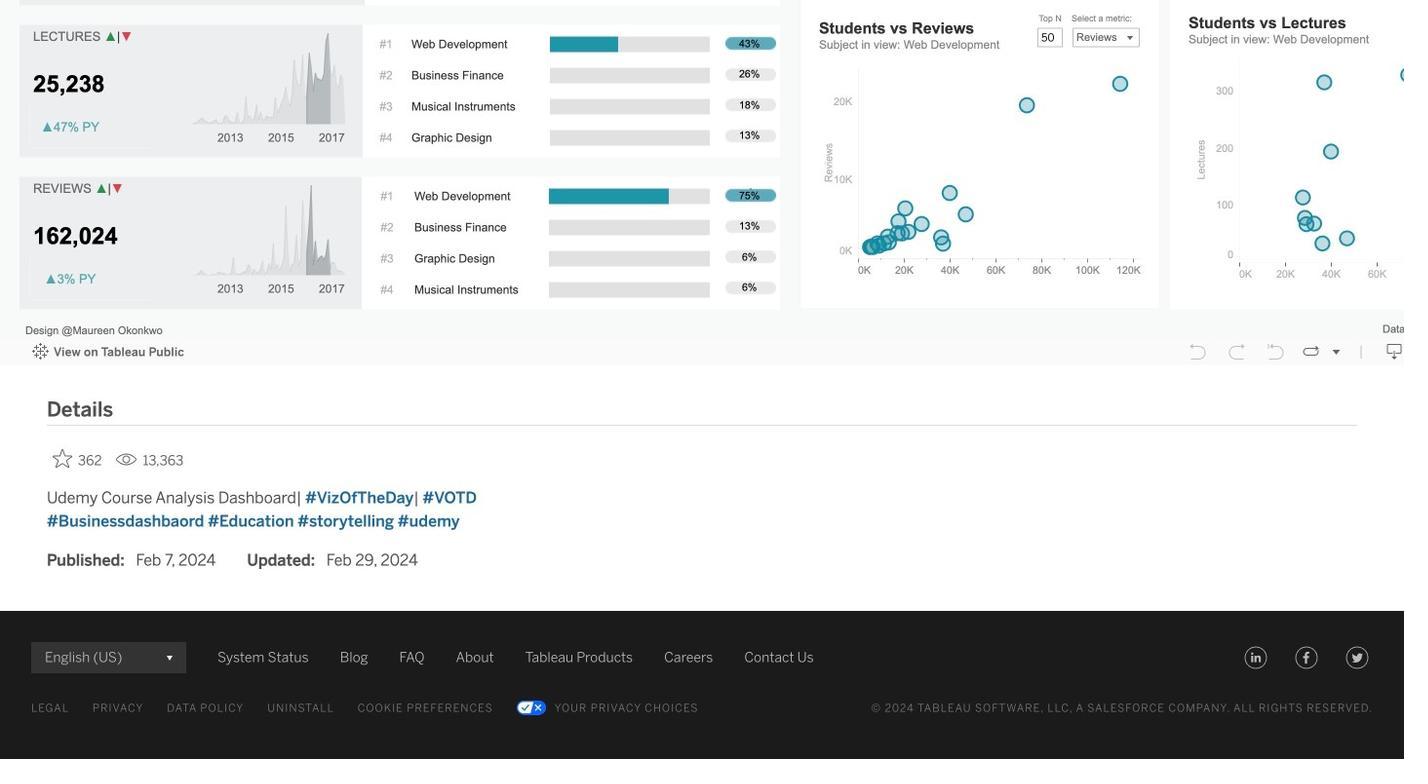 Task type: vqa. For each thing, say whether or not it's contained in the screenshot.
Distribution
no



Task type: describe. For each thing, give the bounding box(es) containing it.
Add Favorite button
[[47, 443, 108, 475]]

add favorite image
[[53, 449, 72, 468]]

selected language element
[[45, 642, 173, 674]]



